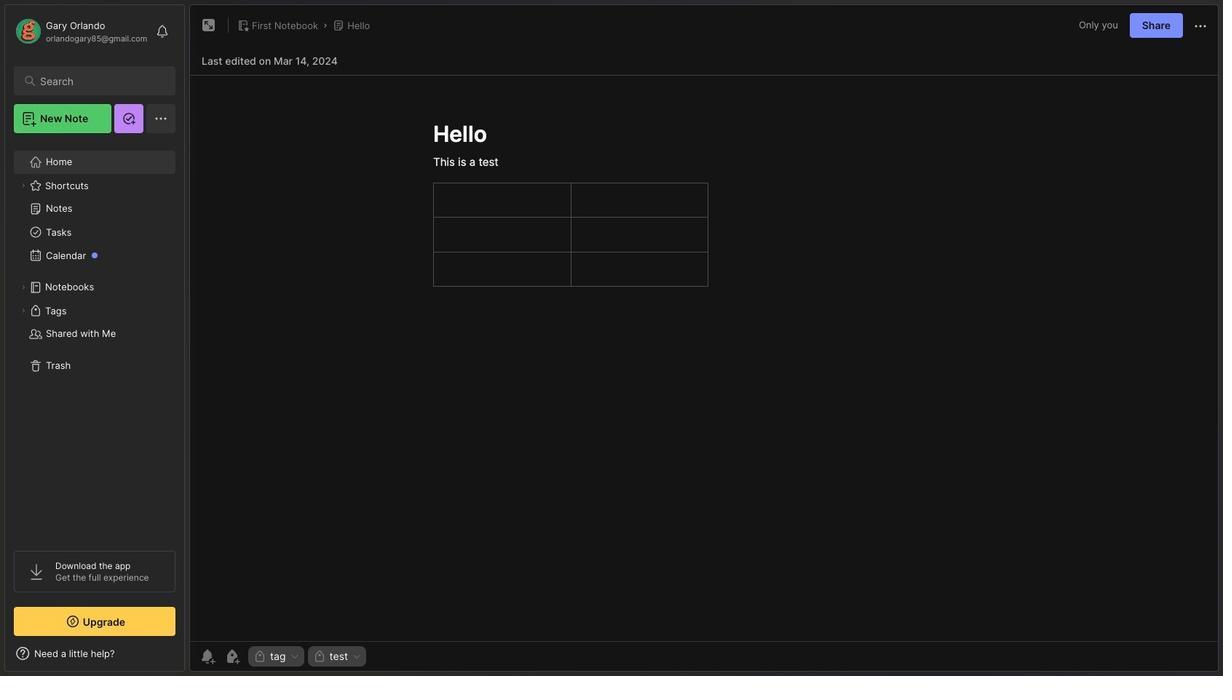 Task type: describe. For each thing, give the bounding box(es) containing it.
Note Editor text field
[[190, 75, 1219, 642]]

note window element
[[189, 4, 1220, 676]]

add a reminder image
[[199, 648, 216, 666]]

expand note image
[[200, 17, 218, 34]]

none search field inside the main element
[[40, 72, 162, 90]]

WHAT'S NEW field
[[5, 643, 184, 666]]

test Tag actions field
[[348, 652, 362, 662]]

tag Tag actions field
[[286, 652, 300, 662]]



Task type: vqa. For each thing, say whether or not it's contained in the screenshot.
here.
no



Task type: locate. For each thing, give the bounding box(es) containing it.
click to collapse image
[[184, 650, 195, 667]]

add tag image
[[224, 648, 241, 666]]

more actions image
[[1193, 17, 1210, 35]]

main element
[[0, 0, 189, 677]]

Search text field
[[40, 74, 162, 88]]

None search field
[[40, 72, 162, 90]]

More actions field
[[1193, 16, 1210, 35]]

expand notebooks image
[[19, 283, 28, 292]]

tree inside the main element
[[5, 142, 184, 538]]

Account field
[[14, 17, 147, 46]]

expand tags image
[[19, 307, 28, 315]]

tree
[[5, 142, 184, 538]]



